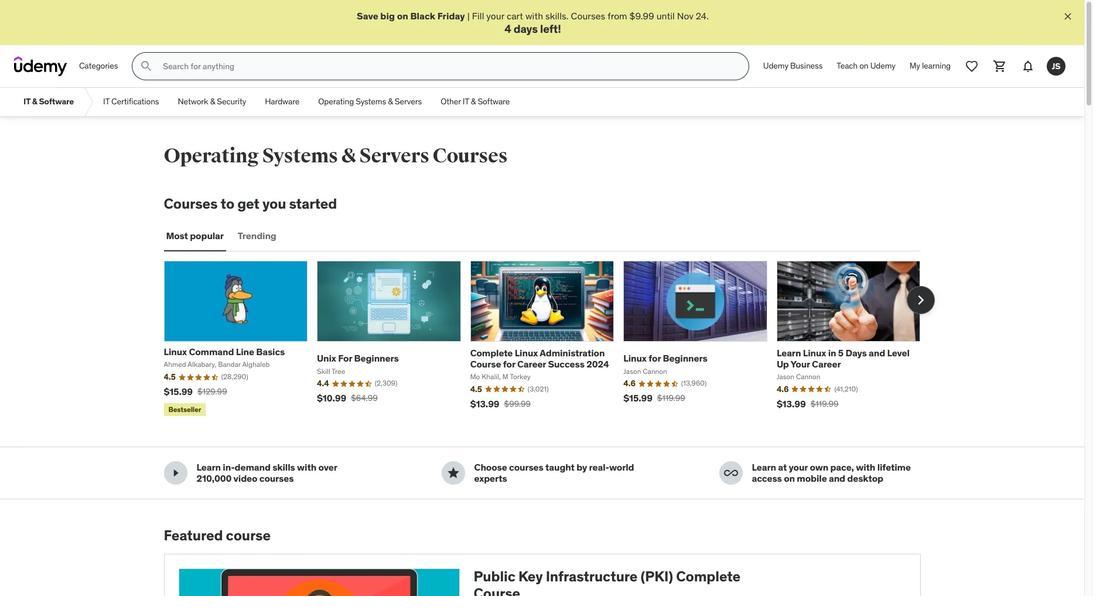 Task type: vqa. For each thing, say whether or not it's contained in the screenshot.
Servers corresponding to Operating Systems & Servers
yes



Task type: describe. For each thing, give the bounding box(es) containing it.
public
[[474, 567, 516, 586]]

course
[[226, 526, 271, 545]]

learn linux in 5 days and level up your career link
[[777, 347, 910, 370]]

2 beginners from the left
[[663, 352, 708, 364]]

save
[[357, 10, 378, 22]]

servers for operating systems & servers
[[395, 96, 422, 107]]

operating systems & servers courses
[[164, 144, 508, 168]]

demand
[[235, 461, 271, 473]]

access
[[752, 473, 782, 484]]

days
[[846, 347, 867, 358]]

and inside learn linux in 5 days and level up your career
[[869, 347, 886, 358]]

medium image for choose courses taught by real-world experts
[[446, 466, 460, 480]]

certifications
[[111, 96, 159, 107]]

linux command line basics unix for beginners
[[164, 346, 399, 364]]

public key infrastructure (pki) complete course
[[474, 567, 741, 596]]

medium image for learn in-demand skills with over 210,000 video courses
[[168, 466, 183, 480]]

1 software from the left
[[39, 96, 74, 107]]

friday
[[438, 10, 465, 22]]

learn linux in 5 days and level up your career
[[777, 347, 910, 370]]

linux right 2024
[[624, 352, 647, 364]]

2 horizontal spatial on
[[860, 61, 869, 71]]

2024
[[587, 358, 609, 370]]

most
[[166, 230, 188, 242]]

featured
[[164, 526, 223, 545]]

mobile
[[797, 473, 827, 484]]

complete inside public key infrastructure (pki) complete course
[[676, 567, 741, 586]]

your
[[791, 358, 810, 370]]

network
[[178, 96, 208, 107]]

your inside learn at your own pace, with lifetime access on mobile and desktop
[[789, 461, 808, 473]]

key
[[519, 567, 543, 586]]

courses inside learn in-demand skills with over 210,000 video courses
[[259, 473, 294, 484]]

career inside complete linux administration course for career success 2024
[[517, 358, 546, 370]]

complete inside complete linux administration course for career success 2024
[[470, 347, 513, 358]]

courses inside choose courses taught by real-world experts
[[509, 461, 544, 473]]

1 horizontal spatial for
[[649, 352, 661, 364]]

1 vertical spatial courses
[[433, 144, 508, 168]]

pace,
[[831, 461, 854, 473]]

linux for beginners
[[624, 352, 708, 364]]

nov
[[677, 10, 694, 22]]

4
[[505, 22, 511, 36]]

arrow pointing to subcategory menu links image
[[83, 88, 94, 116]]

infrastructure
[[546, 567, 638, 586]]

big
[[381, 10, 395, 22]]

other it & software link
[[431, 88, 519, 116]]

linux inside complete linux administration course for career success 2024
[[515, 347, 538, 358]]

24.
[[696, 10, 709, 22]]

udemy business link
[[756, 52, 830, 80]]

you
[[263, 195, 286, 213]]

to
[[221, 195, 234, 213]]

learn for learn linux in 5 days and level up your career
[[777, 347, 801, 358]]

medium image for learn at your own pace, with lifetime access on mobile and desktop
[[724, 466, 738, 480]]

for inside complete linux administration course for career success 2024
[[503, 358, 515, 370]]

over
[[318, 461, 337, 473]]

operating for operating systems & servers courses
[[164, 144, 259, 168]]

it inside other it & software link
[[463, 96, 469, 107]]

in
[[828, 347, 837, 358]]

line
[[236, 346, 254, 358]]

video
[[234, 473, 258, 484]]

choose courses taught by real-world experts
[[474, 461, 634, 484]]

close image
[[1062, 11, 1074, 22]]

it & software
[[23, 96, 74, 107]]

servers for operating systems & servers courses
[[360, 144, 429, 168]]

courses inside save big on black friday | fill your cart with skills. courses from $9.99 until nov 24. 4 days left!
[[571, 10, 606, 22]]

on inside save big on black friday | fill your cart with skills. courses from $9.99 until nov 24. 4 days left!
[[397, 10, 408, 22]]

learn in-demand skills with over 210,000 video courses
[[197, 461, 337, 484]]

level
[[888, 347, 910, 358]]

linux for beginners link
[[624, 352, 708, 364]]

linux command line basics link
[[164, 346, 285, 358]]

security
[[217, 96, 246, 107]]

business
[[791, 61, 823, 71]]

from
[[608, 10, 627, 22]]

wishlist image
[[965, 59, 979, 73]]

trending button
[[236, 222, 279, 250]]

real-
[[589, 461, 609, 473]]

trending
[[238, 230, 276, 242]]

black
[[410, 10, 435, 22]]

popular
[[190, 230, 224, 242]]

course inside public key infrastructure (pki) complete course
[[474, 584, 520, 596]]

$9.99
[[630, 10, 655, 22]]

carousel element
[[164, 261, 935, 419]]

& for operating systems & servers courses
[[341, 144, 356, 168]]

with inside learn at your own pace, with lifetime access on mobile and desktop
[[856, 461, 876, 473]]

it for it certifications
[[103, 96, 110, 107]]

complete linux administration course for career success 2024
[[470, 347, 609, 370]]

skills
[[273, 461, 295, 473]]

(pki)
[[641, 567, 673, 586]]

experts
[[474, 473, 507, 484]]

get
[[237, 195, 260, 213]]

teach on udemy
[[837, 61, 896, 71]]

administration
[[540, 347, 605, 358]]

next image
[[912, 291, 930, 310]]

it certifications link
[[94, 88, 168, 116]]

teach
[[837, 61, 858, 71]]

basics
[[256, 346, 285, 358]]

skills.
[[546, 10, 569, 22]]

udemy image
[[14, 56, 67, 76]]

it & software link
[[14, 88, 83, 116]]

2 vertical spatial courses
[[164, 195, 218, 213]]



Task type: locate. For each thing, give the bounding box(es) containing it.
1 horizontal spatial your
[[789, 461, 808, 473]]

2 udemy from the left
[[871, 61, 896, 71]]

1 beginners from the left
[[354, 352, 399, 364]]

2 horizontal spatial courses
[[571, 10, 606, 22]]

courses right 'video'
[[259, 473, 294, 484]]

0 vertical spatial course
[[470, 358, 501, 370]]

2 software from the left
[[478, 96, 510, 107]]

with up days
[[526, 10, 543, 22]]

my
[[910, 61, 921, 71]]

1 career from the left
[[517, 358, 546, 370]]

it right other
[[463, 96, 469, 107]]

learn inside learn at your own pace, with lifetime access on mobile and desktop
[[752, 461, 777, 473]]

medium image left experts
[[446, 466, 460, 480]]

linux left success
[[515, 347, 538, 358]]

learn for learn in-demand skills with over 210,000 video courses
[[197, 461, 221, 473]]

0 horizontal spatial it
[[23, 96, 30, 107]]

&
[[32, 96, 37, 107], [210, 96, 215, 107], [388, 96, 393, 107], [471, 96, 476, 107], [341, 144, 356, 168]]

course inside complete linux administration course for career success 2024
[[470, 358, 501, 370]]

for right 2024
[[649, 352, 661, 364]]

courses up most popular
[[164, 195, 218, 213]]

0 horizontal spatial udemy
[[764, 61, 789, 71]]

& for operating systems & servers
[[388, 96, 393, 107]]

medium image left access
[[724, 466, 738, 480]]

1 horizontal spatial it
[[103, 96, 110, 107]]

Search for anything text field
[[161, 56, 735, 76]]

for left success
[[503, 358, 515, 370]]

course
[[470, 358, 501, 370], [474, 584, 520, 596]]

linux
[[164, 346, 187, 358], [515, 347, 538, 358], [803, 347, 827, 358], [624, 352, 647, 364]]

2 career from the left
[[812, 358, 841, 370]]

0 horizontal spatial on
[[397, 10, 408, 22]]

hardware
[[265, 96, 300, 107]]

0 horizontal spatial with
[[297, 461, 317, 473]]

1 horizontal spatial career
[[812, 358, 841, 370]]

learn left in
[[777, 347, 801, 358]]

0 vertical spatial servers
[[395, 96, 422, 107]]

courses left from
[[571, 10, 606, 22]]

own
[[810, 461, 829, 473]]

learn
[[777, 347, 801, 358], [197, 461, 221, 473], [752, 461, 777, 473]]

1 horizontal spatial operating
[[318, 96, 354, 107]]

beginners inside linux command line basics unix for beginners
[[354, 352, 399, 364]]

other
[[441, 96, 461, 107]]

1 vertical spatial your
[[789, 461, 808, 473]]

learn inside learn in-demand skills with over 210,000 video courses
[[197, 461, 221, 473]]

desktop
[[848, 473, 884, 484]]

left!
[[540, 22, 561, 36]]

linux inside learn linux in 5 days and level up your career
[[803, 347, 827, 358]]

1 vertical spatial complete
[[676, 567, 741, 586]]

|
[[467, 10, 470, 22]]

shopping cart with 0 items image
[[993, 59, 1007, 73]]

udemy business
[[764, 61, 823, 71]]

0 vertical spatial courses
[[571, 10, 606, 22]]

operating for operating systems & servers
[[318, 96, 354, 107]]

0 horizontal spatial software
[[39, 96, 74, 107]]

taught
[[546, 461, 575, 473]]

1 horizontal spatial medium image
[[446, 466, 460, 480]]

0 horizontal spatial courses
[[164, 195, 218, 213]]

0 horizontal spatial medium image
[[168, 466, 183, 480]]

featured course
[[164, 526, 271, 545]]

on right teach
[[860, 61, 869, 71]]

0 horizontal spatial career
[[517, 358, 546, 370]]

5
[[839, 347, 844, 358]]

learn at your own pace, with lifetime access on mobile and desktop
[[752, 461, 911, 484]]

0 vertical spatial and
[[869, 347, 886, 358]]

complete linux administration course for career success 2024 link
[[470, 347, 609, 370]]

with left over
[[297, 461, 317, 473]]

with inside save big on black friday | fill your cart with skills. courses from $9.99 until nov 24. 4 days left!
[[526, 10, 543, 22]]

operating systems & servers link
[[309, 88, 431, 116]]

3 medium image from the left
[[724, 466, 738, 480]]

1 vertical spatial operating
[[164, 144, 259, 168]]

software right other
[[478, 96, 510, 107]]

1 horizontal spatial with
[[526, 10, 543, 22]]

teach on udemy link
[[830, 52, 903, 80]]

1 medium image from the left
[[168, 466, 183, 480]]

1 vertical spatial systems
[[262, 144, 338, 168]]

2 vertical spatial on
[[784, 473, 795, 484]]

0 vertical spatial systems
[[356, 96, 386, 107]]

world
[[609, 461, 634, 473]]

and inside learn at your own pace, with lifetime access on mobile and desktop
[[829, 473, 846, 484]]

with
[[526, 10, 543, 22], [297, 461, 317, 473], [856, 461, 876, 473]]

& for other it & software
[[471, 96, 476, 107]]

1 udemy from the left
[[764, 61, 789, 71]]

1 horizontal spatial and
[[869, 347, 886, 358]]

on left mobile
[[784, 473, 795, 484]]

your right fill
[[487, 10, 505, 22]]

udemy left my
[[871, 61, 896, 71]]

linux left in
[[803, 347, 827, 358]]

1 horizontal spatial on
[[784, 473, 795, 484]]

1 horizontal spatial beginners
[[663, 352, 708, 364]]

1 vertical spatial on
[[860, 61, 869, 71]]

command
[[189, 346, 234, 358]]

and right own
[[829, 473, 846, 484]]

public key infrastructure (pki) complete course link
[[164, 554, 921, 596]]

complete
[[470, 347, 513, 358], [676, 567, 741, 586]]

career inside learn linux in 5 days and level up your career
[[812, 358, 841, 370]]

operating
[[318, 96, 354, 107], [164, 144, 259, 168]]

learn inside learn linux in 5 days and level up your career
[[777, 347, 801, 358]]

0 horizontal spatial courses
[[259, 473, 294, 484]]

it right arrow pointing to subcategory menu links icon
[[103, 96, 110, 107]]

courses left taught
[[509, 461, 544, 473]]

1 horizontal spatial software
[[478, 96, 510, 107]]

by
[[577, 461, 587, 473]]

categories button
[[72, 52, 125, 80]]

cart
[[507, 10, 523, 22]]

and right days on the bottom
[[869, 347, 886, 358]]

software
[[39, 96, 74, 107], [478, 96, 510, 107]]

at
[[778, 461, 787, 473]]

1 horizontal spatial udemy
[[871, 61, 896, 71]]

learn left in-
[[197, 461, 221, 473]]

1 horizontal spatial courses
[[509, 461, 544, 473]]

it down udemy image at left top
[[23, 96, 30, 107]]

udemy left business
[[764, 61, 789, 71]]

1 vertical spatial servers
[[360, 144, 429, 168]]

0 horizontal spatial complete
[[470, 347, 513, 358]]

courses down other it & software link at the top left of the page
[[433, 144, 508, 168]]

medium image
[[168, 466, 183, 480], [446, 466, 460, 480], [724, 466, 738, 480]]

in-
[[223, 461, 235, 473]]

it inside it certifications link
[[103, 96, 110, 107]]

medium image left 210,000
[[168, 466, 183, 480]]

0 vertical spatial your
[[487, 10, 505, 22]]

linux inside linux command line basics unix for beginners
[[164, 346, 187, 358]]

js
[[1052, 61, 1061, 71]]

0 horizontal spatial and
[[829, 473, 846, 484]]

learn left "at"
[[752, 461, 777, 473]]

lifetime
[[878, 461, 911, 473]]

3 it from the left
[[463, 96, 469, 107]]

0 vertical spatial on
[[397, 10, 408, 22]]

my learning
[[910, 61, 951, 71]]

until
[[657, 10, 675, 22]]

most popular
[[166, 230, 224, 242]]

2 horizontal spatial it
[[463, 96, 469, 107]]

career
[[517, 358, 546, 370], [812, 358, 841, 370]]

your right "at"
[[789, 461, 808, 473]]

on right big
[[397, 10, 408, 22]]

on inside learn at your own pace, with lifetime access on mobile and desktop
[[784, 473, 795, 484]]

2 horizontal spatial medium image
[[724, 466, 738, 480]]

systems
[[356, 96, 386, 107], [262, 144, 338, 168]]

on
[[397, 10, 408, 22], [860, 61, 869, 71], [784, 473, 795, 484]]

fill
[[472, 10, 484, 22]]

unix
[[317, 352, 336, 364]]

servers
[[395, 96, 422, 107], [360, 144, 429, 168]]

your
[[487, 10, 505, 22], [789, 461, 808, 473]]

up
[[777, 358, 789, 370]]

beginners
[[354, 352, 399, 364], [663, 352, 708, 364]]

network & security link
[[168, 88, 256, 116]]

0 horizontal spatial your
[[487, 10, 505, 22]]

operating right hardware
[[318, 96, 354, 107]]

my learning link
[[903, 52, 958, 80]]

network & security
[[178, 96, 246, 107]]

2 horizontal spatial with
[[856, 461, 876, 473]]

most popular button
[[164, 222, 226, 250]]

notifications image
[[1021, 59, 1036, 73]]

2 medium image from the left
[[446, 466, 460, 480]]

it certifications
[[103, 96, 159, 107]]

1 it from the left
[[23, 96, 30, 107]]

it for it & software
[[23, 96, 30, 107]]

submit search image
[[140, 59, 154, 73]]

hardware link
[[256, 88, 309, 116]]

1 horizontal spatial complete
[[676, 567, 741, 586]]

career left success
[[517, 358, 546, 370]]

udemy
[[764, 61, 789, 71], [871, 61, 896, 71]]

0 vertical spatial operating
[[318, 96, 354, 107]]

systems for operating systems & servers courses
[[262, 144, 338, 168]]

1 vertical spatial and
[[829, 473, 846, 484]]

software left arrow pointing to subcategory menu links icon
[[39, 96, 74, 107]]

systems for operating systems & servers
[[356, 96, 386, 107]]

career right your
[[812, 358, 841, 370]]

other it & software
[[441, 96, 510, 107]]

categories
[[79, 61, 118, 71]]

with right pace,
[[856, 461, 876, 473]]

operating systems & servers
[[318, 96, 422, 107]]

0 vertical spatial complete
[[470, 347, 513, 358]]

save big on black friday | fill your cart with skills. courses from $9.99 until nov 24. 4 days left!
[[357, 10, 709, 36]]

operating up "to" at top
[[164, 144, 259, 168]]

started
[[289, 195, 337, 213]]

0 horizontal spatial systems
[[262, 144, 338, 168]]

learning
[[922, 61, 951, 71]]

0 horizontal spatial for
[[503, 358, 515, 370]]

with inside learn in-demand skills with over 210,000 video courses
[[297, 461, 317, 473]]

days
[[514, 22, 538, 36]]

1 vertical spatial course
[[474, 584, 520, 596]]

choose
[[474, 461, 507, 473]]

for
[[338, 352, 352, 364]]

1 horizontal spatial systems
[[356, 96, 386, 107]]

1 horizontal spatial courses
[[433, 144, 508, 168]]

2 it from the left
[[103, 96, 110, 107]]

210,000
[[197, 473, 232, 484]]

0 horizontal spatial operating
[[164, 144, 259, 168]]

0 horizontal spatial beginners
[[354, 352, 399, 364]]

js link
[[1043, 52, 1071, 80]]

linux left command
[[164, 346, 187, 358]]

learn for learn at your own pace, with lifetime access on mobile and desktop
[[752, 461, 777, 473]]

your inside save big on black friday | fill your cart with skills. courses from $9.99 until nov 24. 4 days left!
[[487, 10, 505, 22]]



